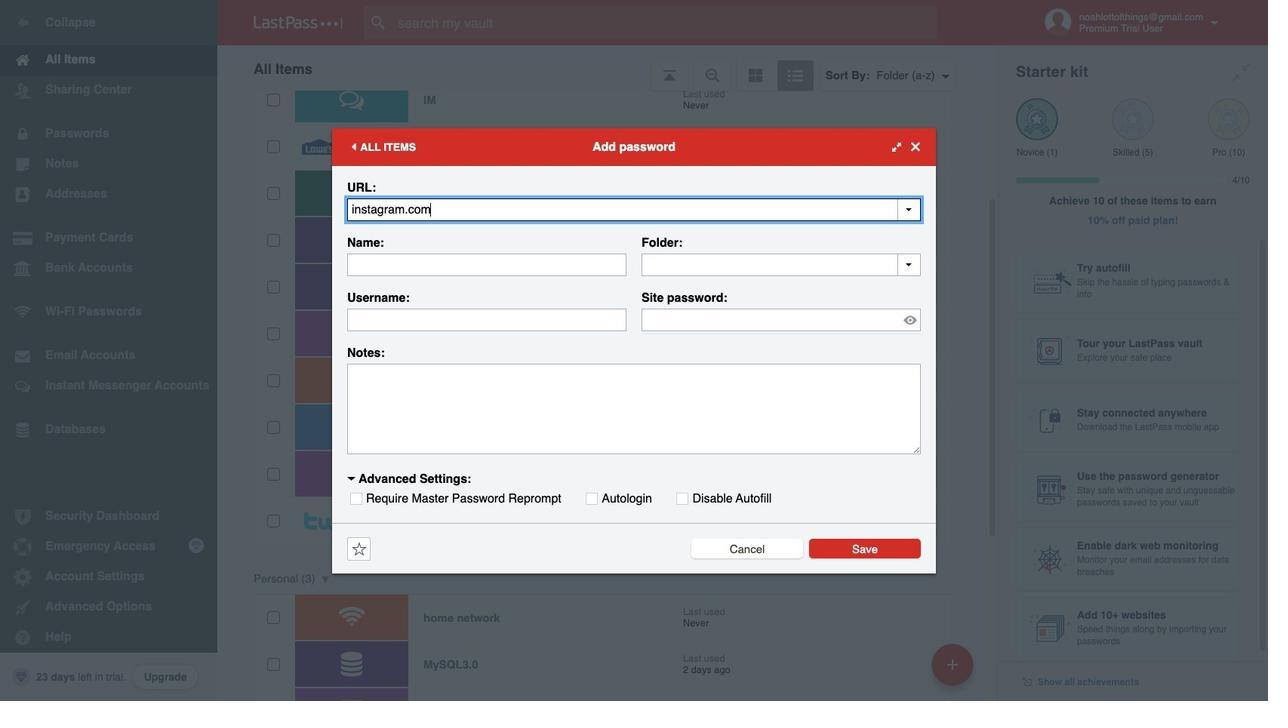 Task type: locate. For each thing, give the bounding box(es) containing it.
dialog
[[332, 128, 936, 573]]

None text field
[[347, 198, 921, 221], [347, 253, 627, 276], [642, 253, 921, 276], [347, 198, 921, 221], [347, 253, 627, 276], [642, 253, 921, 276]]

new item image
[[948, 660, 958, 670]]

new item navigation
[[926, 640, 983, 701]]

None text field
[[347, 308, 627, 331], [347, 364, 921, 454], [347, 308, 627, 331], [347, 364, 921, 454]]

Search search field
[[364, 6, 967, 39]]

search my vault text field
[[364, 6, 967, 39]]

None password field
[[642, 308, 921, 331]]



Task type: describe. For each thing, give the bounding box(es) containing it.
lastpass image
[[254, 16, 343, 29]]

main navigation navigation
[[0, 0, 217, 701]]

vault options navigation
[[217, 45, 998, 91]]



Task type: vqa. For each thing, say whether or not it's contained in the screenshot.
search my vault text field
yes



